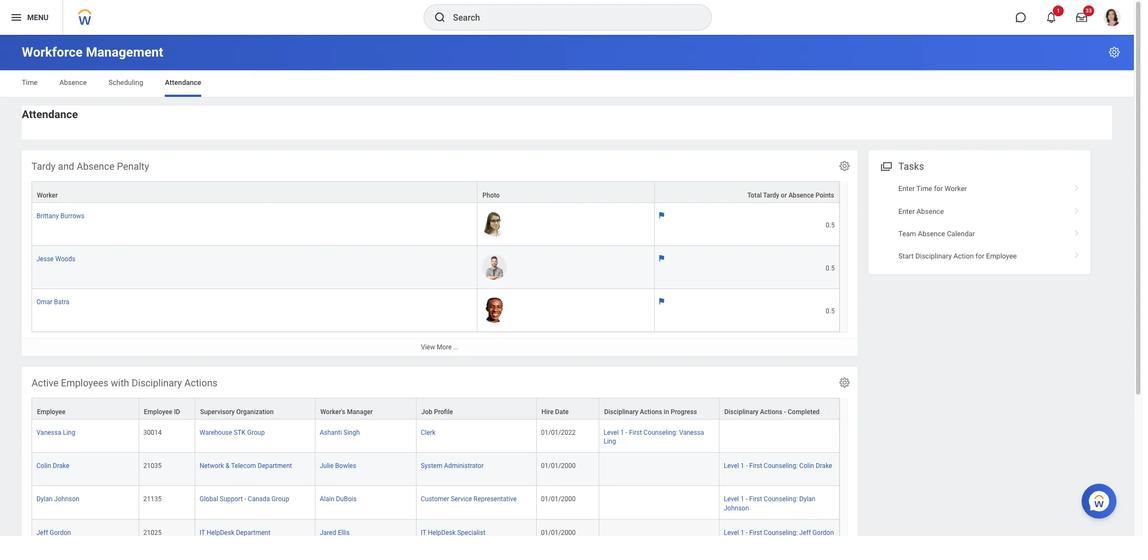 Task type: describe. For each thing, give the bounding box(es) containing it.
colin drake
[[36, 462, 69, 470]]

cell for row containing dylan johnson
[[600, 486, 720, 520]]

9 row from the top
[[32, 520, 840, 536]]

active employees with disciplinary actions
[[32, 377, 218, 389]]

system administrator
[[421, 462, 484, 470]]

level 1 - first counseling: dylan johnson
[[724, 496, 816, 512]]

job profile button
[[417, 398, 536, 419]]

level 1 - first counseling: vanessa ling
[[604, 429, 705, 445]]

jesse woods link
[[36, 253, 76, 263]]

colin inside colin drake link
[[36, 462, 51, 470]]

2 drake from the left
[[816, 462, 833, 470]]

33
[[1086, 8, 1093, 14]]

omar
[[36, 298, 52, 306]]

workforce management
[[22, 45, 163, 60]]

absence inside 'link'
[[919, 230, 946, 238]]

row containing brittany burrows
[[32, 203, 840, 246]]

0 horizontal spatial tardy
[[32, 161, 56, 172]]

brittany
[[36, 212, 59, 220]]

date
[[556, 408, 569, 416]]

view
[[421, 344, 435, 351]]

0 horizontal spatial attendance
[[22, 108, 78, 121]]

administrator
[[444, 462, 484, 470]]

1 horizontal spatial time
[[917, 185, 933, 193]]

and
[[58, 161, 74, 172]]

tasks
[[899, 161, 925, 172]]

30014
[[143, 429, 162, 437]]

tardy and absence penalty
[[32, 161, 149, 172]]

33 button
[[1071, 5, 1095, 29]]

counseling: for colin
[[764, 462, 798, 470]]

disciplinary actions - completed button
[[720, 398, 840, 419]]

clerk link
[[421, 427, 436, 437]]

0 horizontal spatial ling
[[63, 429, 75, 437]]

burrows
[[60, 212, 84, 220]]

1 button
[[1040, 5, 1065, 29]]

woods
[[55, 255, 76, 263]]

tab list inside workforce management main content
[[11, 71, 1124, 97]]

actions for disciplinary actions - completed
[[761, 408, 783, 416]]

global
[[200, 496, 218, 503]]

network & telecom department
[[200, 462, 292, 470]]

omar batra link
[[36, 296, 69, 306]]

row containing omar batra
[[32, 289, 840, 332]]

points
[[816, 192, 835, 199]]

enter time for worker
[[899, 185, 968, 193]]

0 horizontal spatial time
[[22, 78, 38, 87]]

alain
[[320, 496, 335, 503]]

chevron right image for team absence calendar
[[1071, 226, 1085, 237]]

chevron right image for enter time for worker
[[1071, 181, 1085, 192]]

jesse
[[36, 255, 54, 263]]

menu button
[[0, 0, 63, 35]]

list inside workforce management main content
[[869, 177, 1091, 268]]

employees
[[61, 377, 109, 389]]

...
[[454, 344, 459, 351]]

enter time for worker link
[[869, 177, 1091, 200]]

disciplinary inside "list"
[[916, 252, 952, 260]]

1 vanessa from the left
[[36, 429, 61, 437]]

worker's manager
[[321, 408, 373, 416]]

chevron right image for enter absence
[[1071, 203, 1085, 214]]

ashanti singh link
[[320, 427, 360, 437]]

1 for level 1 - first counseling: vanessa ling
[[621, 429, 624, 437]]

start disciplinary action for employee
[[899, 252, 1018, 260]]

julie bowles link
[[320, 460, 357, 470]]

manager
[[347, 408, 373, 416]]

disciplinary actions in progress button
[[600, 398, 719, 419]]

stk
[[234, 429, 246, 437]]

worker button
[[32, 182, 477, 203]]

menu banner
[[0, 0, 1135, 35]]

level 1 - first counseling: vanessa ling link
[[604, 427, 705, 445]]

ling inside level 1 - first counseling: vanessa ling
[[604, 438, 616, 445]]

employee's photo (brittany burrows) image
[[482, 212, 507, 237]]

disciplinary inside popup button
[[725, 408, 759, 416]]

johnson inside level 1 - first counseling: dylan johnson
[[724, 504, 750, 512]]

notifications large image
[[1047, 12, 1057, 23]]

verbal warning element for omar batra
[[659, 298, 835, 316]]

level 1 - first counseling: dylan johnson link
[[724, 493, 816, 512]]

first for level 1 - first counseling: vanessa ling
[[630, 429, 642, 437]]

0 vertical spatial group
[[247, 429, 265, 437]]

calendar
[[948, 230, 976, 238]]

for inside the enter time for worker link
[[935, 185, 944, 193]]

start disciplinary action for employee link
[[869, 245, 1091, 268]]

enter for enter time for worker
[[899, 185, 916, 193]]

verbal warning image
[[659, 298, 665, 305]]

0.5 for brittany burrows
[[826, 221, 835, 229]]

first for level 1 - first counseling: colin drake
[[750, 462, 763, 470]]

verbal warning image for brittany burrows
[[659, 212, 665, 219]]

- for level 1 - first counseling: dylan johnson
[[746, 496, 748, 503]]

colin inside level 1 - first counseling: colin drake link
[[800, 462, 815, 470]]

1 drake from the left
[[53, 462, 69, 470]]

view more ...
[[421, 344, 459, 351]]

team absence calendar
[[899, 230, 976, 238]]

worker's manager button
[[316, 398, 416, 419]]

dubois
[[336, 496, 357, 503]]

notifications element
[[1110, 22, 1118, 30]]

21035
[[143, 462, 162, 470]]

employee id
[[144, 408, 180, 416]]

organization
[[237, 408, 274, 416]]

01/01/2000 for customer service representative
[[541, 496, 576, 503]]

workforce
[[22, 45, 83, 60]]

total
[[748, 192, 762, 199]]

total tardy or absence points
[[748, 192, 835, 199]]

search image
[[434, 11, 447, 24]]

workforce management main content
[[0, 35, 1135, 536]]

counseling: for vanessa
[[644, 429, 678, 437]]

enter for enter absence
[[899, 207, 916, 215]]

dylan johnson link
[[36, 493, 79, 503]]

bowles
[[335, 462, 357, 470]]

row containing colin drake
[[32, 453, 840, 486]]

supervisory organization button
[[195, 398, 315, 419]]

active
[[32, 377, 59, 389]]

worker's
[[321, 408, 346, 416]]

absence down workforce management
[[59, 78, 87, 87]]

global support - canada group
[[200, 496, 289, 503]]

johnson inside dylan johnson "link"
[[54, 496, 79, 503]]

photo button
[[478, 182, 655, 203]]

or
[[781, 192, 787, 199]]

tardy and absence penalty element
[[22, 150, 858, 356]]

1 horizontal spatial worker
[[945, 185, 968, 193]]

jesse woods
[[36, 255, 76, 263]]

row containing dylan johnson
[[32, 486, 840, 520]]

disciplinary actions in progress
[[605, 408, 698, 416]]

job
[[422, 408, 433, 416]]

1 inside button
[[1058, 8, 1061, 14]]

more
[[437, 344, 452, 351]]

level 1 - first counseling: colin drake
[[724, 462, 833, 470]]

network
[[200, 462, 224, 470]]

counseling: for dylan
[[764, 496, 798, 503]]

1 horizontal spatial group
[[272, 496, 289, 503]]

cell for 1st row from the bottom
[[600, 520, 720, 536]]

total tardy or absence points button
[[655, 182, 840, 203]]

0.5 for jesse woods
[[826, 264, 835, 272]]

team absence calendar link
[[869, 223, 1091, 245]]

vanessa ling link
[[36, 427, 75, 437]]



Task type: locate. For each thing, give the bounding box(es) containing it.
- inside disciplinary actions - completed popup button
[[785, 408, 787, 416]]

attendance
[[165, 78, 201, 87], [22, 108, 78, 121]]

level for level 1 - first counseling: colin drake
[[724, 462, 739, 470]]

1 right notifications large "icon"
[[1058, 8, 1061, 14]]

1 row from the top
[[32, 181, 840, 203]]

1 horizontal spatial actions
[[640, 408, 663, 416]]

row containing employee
[[32, 398, 840, 420]]

1 vertical spatial chevron right image
[[1071, 248, 1085, 259]]

employee down team absence calendar 'link'
[[987, 252, 1018, 260]]

supervisory
[[200, 408, 235, 416]]

1 horizontal spatial dylan
[[800, 496, 816, 503]]

worker up enter absence link
[[945, 185, 968, 193]]

chevron right image inside enter absence link
[[1071, 203, 1085, 214]]

2 verbal warning image from the top
[[659, 255, 665, 262]]

0 horizontal spatial for
[[935, 185, 944, 193]]

enter up team
[[899, 207, 916, 215]]

0 vertical spatial enter
[[899, 185, 916, 193]]

0 horizontal spatial vanessa
[[36, 429, 61, 437]]

dylan inside "link"
[[36, 496, 53, 503]]

canada
[[248, 496, 270, 503]]

1 0.5 from the top
[[826, 221, 835, 229]]

time up enter absence
[[917, 185, 933, 193]]

2 0.5 from the top
[[826, 264, 835, 272]]

2 horizontal spatial employee
[[987, 252, 1018, 260]]

tab list containing time
[[11, 71, 1124, 97]]

network & telecom department link
[[200, 460, 292, 470]]

disciplinary inside popup button
[[605, 408, 639, 416]]

0 vertical spatial time
[[22, 78, 38, 87]]

vanessa inside level 1 - first counseling: vanessa ling
[[680, 429, 705, 437]]

in
[[664, 408, 670, 416]]

verbal warning element for jesse woods
[[659, 255, 835, 273]]

row containing worker
[[32, 181, 840, 203]]

cell for row containing colin drake
[[600, 453, 720, 486]]

actions left completed
[[761, 408, 783, 416]]

dylan inside level 1 - first counseling: dylan johnson
[[800, 496, 816, 503]]

-
[[785, 408, 787, 416], [626, 429, 628, 437], [746, 462, 748, 470], [245, 496, 246, 503], [746, 496, 748, 503]]

management
[[86, 45, 163, 60]]

employee's photo (jesse woods) image
[[482, 255, 507, 280]]

drake
[[53, 462, 69, 470], [816, 462, 833, 470]]

- left completed
[[785, 408, 787, 416]]

tardy left or on the right of the page
[[764, 192, 780, 199]]

vanessa
[[36, 429, 61, 437], [680, 429, 705, 437]]

configure this page image
[[1109, 46, 1122, 59]]

profile
[[434, 408, 453, 416]]

inbox large image
[[1077, 12, 1088, 23]]

1 vertical spatial ling
[[604, 438, 616, 445]]

worker up brittany
[[37, 192, 58, 199]]

level inside level 1 - first counseling: vanessa ling
[[604, 429, 619, 437]]

2 colin from the left
[[800, 462, 815, 470]]

1 vertical spatial 0.5
[[826, 264, 835, 272]]

0 vertical spatial verbal warning image
[[659, 212, 665, 219]]

2 01/01/2000 from the top
[[541, 496, 576, 503]]

actions for disciplinary actions in progress
[[640, 408, 663, 416]]

0 vertical spatial ling
[[63, 429, 75, 437]]

1 vertical spatial for
[[976, 252, 985, 260]]

1 verbal warning image from the top
[[659, 212, 665, 219]]

dylan
[[36, 496, 53, 503], [800, 496, 816, 503]]

- left canada
[[245, 496, 246, 503]]

justify image
[[10, 11, 23, 24]]

cell
[[720, 420, 840, 453], [600, 453, 720, 486], [600, 486, 720, 520], [600, 520, 720, 536]]

representative
[[474, 496, 517, 503]]

customer service representative
[[421, 496, 517, 503]]

customer service representative link
[[421, 493, 517, 503]]

ling down employee popup button
[[63, 429, 75, 437]]

1 vertical spatial johnson
[[724, 504, 750, 512]]

colin
[[36, 462, 51, 470], [800, 462, 815, 470]]

1 vertical spatial first
[[750, 462, 763, 470]]

warehouse stk group
[[200, 429, 265, 437]]

batra
[[54, 298, 69, 306]]

level for level 1 - first counseling: dylan johnson
[[724, 496, 739, 503]]

1 down "disciplinary actions in progress"
[[621, 429, 624, 437]]

- inside level 1 - first counseling: vanessa ling
[[626, 429, 628, 437]]

supervisory organization
[[200, 408, 274, 416]]

1 01/01/2000 from the top
[[541, 462, 576, 470]]

tab list
[[11, 71, 1124, 97]]

for
[[935, 185, 944, 193], [976, 252, 985, 260]]

support
[[220, 496, 243, 503]]

2 vertical spatial first
[[750, 496, 763, 503]]

job profile
[[422, 408, 453, 416]]

brittany burrows link
[[36, 210, 84, 220]]

employee
[[987, 252, 1018, 260], [37, 408, 66, 416], [144, 408, 172, 416]]

1 horizontal spatial for
[[976, 252, 985, 260]]

photo
[[483, 192, 500, 199]]

absence right and
[[77, 161, 115, 172]]

view more ... link
[[22, 338, 858, 356]]

actions inside disciplinary actions in progress popup button
[[640, 408, 663, 416]]

enter down the tasks on the right top of page
[[899, 185, 916, 193]]

1 colin from the left
[[36, 462, 51, 470]]

1 inside level 1 - first counseling: dylan johnson
[[741, 496, 745, 503]]

progress
[[671, 408, 698, 416]]

time down workforce
[[22, 78, 38, 87]]

01/01/2000
[[541, 462, 576, 470], [541, 496, 576, 503]]

julie bowles
[[320, 462, 357, 470]]

verbal warning image for jesse woods
[[659, 255, 665, 262]]

- inside level 1 - first counseling: dylan johnson
[[746, 496, 748, 503]]

1 horizontal spatial drake
[[816, 462, 833, 470]]

1 vertical spatial chevron right image
[[1071, 226, 1085, 237]]

department
[[258, 462, 292, 470]]

0 horizontal spatial johnson
[[54, 496, 79, 503]]

1 vertical spatial tardy
[[764, 192, 780, 199]]

chevron right image
[[1071, 181, 1085, 192], [1071, 248, 1085, 259]]

1 horizontal spatial ling
[[604, 438, 616, 445]]

0 vertical spatial 01/01/2000
[[541, 462, 576, 470]]

list containing enter time for worker
[[869, 177, 1091, 268]]

enter
[[899, 185, 916, 193], [899, 207, 916, 215]]

1 vertical spatial enter
[[899, 207, 916, 215]]

0 horizontal spatial drake
[[53, 462, 69, 470]]

counseling: inside level 1 - first counseling: vanessa ling
[[644, 429, 678, 437]]

ashanti singh
[[320, 429, 360, 437]]

2 verbal warning element from the top
[[659, 255, 835, 273]]

menu group image
[[879, 158, 894, 173]]

profile logan mcneil image
[[1104, 9, 1122, 28]]

1 vertical spatial time
[[917, 185, 933, 193]]

0 horizontal spatial employee
[[37, 408, 66, 416]]

vanessa ling
[[36, 429, 75, 437]]

tardy left and
[[32, 161, 56, 172]]

colin up dylan johnson "link"
[[36, 462, 51, 470]]

2 vertical spatial verbal warning element
[[659, 298, 835, 316]]

0 horizontal spatial group
[[247, 429, 265, 437]]

configure tardy and absence penalty image
[[839, 160, 851, 172]]

2 vanessa from the left
[[680, 429, 705, 437]]

chevron right image
[[1071, 203, 1085, 214], [1071, 226, 1085, 237]]

1 for level 1 - first counseling: colin drake
[[741, 462, 745, 470]]

01/01/2022
[[541, 429, 576, 437]]

counseling: down level 1 - first counseling: colin drake
[[764, 496, 798, 503]]

actions inside disciplinary actions - completed popup button
[[761, 408, 783, 416]]

enter absence link
[[869, 200, 1091, 223]]

1 for level 1 - first counseling: dylan johnson
[[741, 496, 745, 503]]

1 down level 1 - first counseling: colin drake
[[741, 496, 745, 503]]

employee for employee
[[37, 408, 66, 416]]

0 vertical spatial tardy
[[32, 161, 56, 172]]

0 horizontal spatial worker
[[37, 192, 58, 199]]

group right canada
[[272, 496, 289, 503]]

2 vertical spatial level
[[724, 496, 739, 503]]

verbal warning element for brittany burrows
[[659, 212, 835, 230]]

penalty
[[117, 161, 149, 172]]

0 vertical spatial counseling:
[[644, 429, 678, 437]]

4 row from the top
[[32, 289, 840, 332]]

first inside level 1 - first counseling: dylan johnson
[[750, 496, 763, 503]]

absence right or on the right of the page
[[789, 192, 815, 199]]

2 vertical spatial counseling:
[[764, 496, 798, 503]]

ling down "disciplinary actions in progress"
[[604, 438, 616, 445]]

0 horizontal spatial colin
[[36, 462, 51, 470]]

0 vertical spatial chevron right image
[[1071, 203, 1085, 214]]

1 up level 1 - first counseling: dylan johnson link
[[741, 462, 745, 470]]

warehouse
[[200, 429, 232, 437]]

employee id button
[[139, 398, 195, 419]]

row
[[32, 181, 840, 203], [32, 203, 840, 246], [32, 246, 840, 289], [32, 289, 840, 332], [32, 398, 840, 420], [32, 420, 840, 453], [32, 453, 840, 486], [32, 486, 840, 520], [32, 520, 840, 536]]

verbal warning image
[[659, 212, 665, 219], [659, 255, 665, 262]]

absence inside popup button
[[789, 192, 815, 199]]

1 vertical spatial verbal warning element
[[659, 255, 835, 273]]

level inside level 1 - first counseling: dylan johnson
[[724, 496, 739, 503]]

3 verbal warning element from the top
[[659, 298, 835, 316]]

1 horizontal spatial attendance
[[165, 78, 201, 87]]

1 vertical spatial counseling:
[[764, 462, 798, 470]]

colin up level 1 - first counseling: dylan johnson link
[[800, 462, 815, 470]]

dylan johnson
[[36, 496, 79, 503]]

team
[[899, 230, 917, 238]]

1 enter from the top
[[899, 185, 916, 193]]

action
[[954, 252, 975, 260]]

chevron right image inside team absence calendar 'link'
[[1071, 226, 1085, 237]]

Search Workday  search field
[[453, 5, 690, 29]]

- inside level 1 - first counseling: colin drake link
[[746, 462, 748, 470]]

employee for employee id
[[144, 408, 172, 416]]

alain dubois
[[320, 496, 357, 503]]

vanessa up colin drake link
[[36, 429, 61, 437]]

2 dylan from the left
[[800, 496, 816, 503]]

0 vertical spatial 0.5
[[826, 221, 835, 229]]

verbal warning element
[[659, 212, 835, 230], [659, 255, 835, 273], [659, 298, 835, 316]]

3 row from the top
[[32, 246, 840, 289]]

- down level 1 - first counseling: colin drake
[[746, 496, 748, 503]]

first up level 1 - first counseling: dylan johnson link
[[750, 462, 763, 470]]

2 vertical spatial 0.5
[[826, 307, 835, 315]]

alain dubois link
[[320, 493, 357, 503]]

2 row from the top
[[32, 203, 840, 246]]

actions up the supervisory
[[184, 377, 218, 389]]

1 horizontal spatial vanessa
[[680, 429, 705, 437]]

- for global support - canada group
[[245, 496, 246, 503]]

chevron right image inside 'start disciplinary action for employee' link
[[1071, 248, 1085, 259]]

1 horizontal spatial tardy
[[764, 192, 780, 199]]

scheduling
[[109, 78, 143, 87]]

start
[[899, 252, 914, 260]]

1 verbal warning element from the top
[[659, 212, 835, 230]]

absence down enter time for worker
[[917, 207, 945, 215]]

- for disciplinary actions - completed
[[785, 408, 787, 416]]

global support - canada group link
[[200, 493, 289, 503]]

active employees with disciplinary actions element
[[22, 367, 858, 536]]

1 vertical spatial group
[[272, 496, 289, 503]]

service
[[451, 496, 472, 503]]

1 chevron right image from the top
[[1071, 203, 1085, 214]]

1 horizontal spatial colin
[[800, 462, 815, 470]]

for up enter absence
[[935, 185, 944, 193]]

chevron right image for start disciplinary action for employee
[[1071, 248, 1085, 259]]

enter absence
[[899, 207, 945, 215]]

- inside global support - canada group link
[[245, 496, 246, 503]]

for right action
[[976, 252, 985, 260]]

counseling: inside level 1 - first counseling: dylan johnson
[[764, 496, 798, 503]]

absence
[[59, 78, 87, 87], [77, 161, 115, 172], [789, 192, 815, 199], [917, 207, 945, 215], [919, 230, 946, 238]]

chevron right image inside the enter time for worker link
[[1071, 181, 1085, 192]]

row containing vanessa ling
[[32, 420, 840, 453]]

employee left id
[[144, 408, 172, 416]]

employee up vanessa ling link
[[37, 408, 66, 416]]

disciplinary
[[916, 252, 952, 260], [132, 377, 182, 389], [605, 408, 639, 416], [725, 408, 759, 416]]

1 vertical spatial attendance
[[22, 108, 78, 121]]

- down "disciplinary actions in progress"
[[626, 429, 628, 437]]

dylan down colin drake
[[36, 496, 53, 503]]

1 vertical spatial 01/01/2000
[[541, 496, 576, 503]]

hire
[[542, 408, 554, 416]]

0 vertical spatial attendance
[[165, 78, 201, 87]]

tardy inside popup button
[[764, 192, 780, 199]]

0 vertical spatial for
[[935, 185, 944, 193]]

completed
[[788, 408, 820, 416]]

&
[[226, 462, 230, 470]]

1 dylan from the left
[[36, 496, 53, 503]]

7 row from the top
[[32, 453, 840, 486]]

- up level 1 - first counseling: dylan johnson link
[[746, 462, 748, 470]]

list
[[869, 177, 1091, 268]]

1 vertical spatial level
[[724, 462, 739, 470]]

system
[[421, 462, 443, 470]]

1 horizontal spatial employee
[[144, 408, 172, 416]]

counseling: down "in"
[[644, 429, 678, 437]]

2 chevron right image from the top
[[1071, 226, 1085, 237]]

first for level 1 - first counseling: dylan johnson
[[750, 496, 763, 503]]

6 row from the top
[[32, 420, 840, 453]]

0 vertical spatial verbal warning element
[[659, 212, 835, 230]]

employee button
[[32, 398, 139, 419]]

0 vertical spatial chevron right image
[[1071, 181, 1085, 192]]

0 horizontal spatial actions
[[184, 377, 218, 389]]

first inside level 1 - first counseling: vanessa ling
[[630, 429, 642, 437]]

disciplinary actions - completed
[[725, 408, 820, 416]]

level 1 - first counseling: colin drake link
[[724, 460, 833, 470]]

vanessa down the "progress"
[[680, 429, 705, 437]]

5 row from the top
[[32, 398, 840, 420]]

1 inside level 1 - first counseling: vanessa ling
[[621, 429, 624, 437]]

row containing jesse woods
[[32, 246, 840, 289]]

2 enter from the top
[[899, 207, 916, 215]]

- for level 1 - first counseling: vanessa ling
[[626, 429, 628, 437]]

tardy
[[32, 161, 56, 172], [764, 192, 780, 199]]

group right stk
[[247, 429, 265, 437]]

- for level 1 - first counseling: colin drake
[[746, 462, 748, 470]]

1 chevron right image from the top
[[1071, 181, 1085, 192]]

first down level 1 - first counseling: colin drake
[[750, 496, 763, 503]]

2 horizontal spatial actions
[[761, 408, 783, 416]]

0 vertical spatial first
[[630, 429, 642, 437]]

for inside 'start disciplinary action for employee' link
[[976, 252, 985, 260]]

worker inside popup button
[[37, 192, 58, 199]]

8 row from the top
[[32, 486, 840, 520]]

0 horizontal spatial dylan
[[36, 496, 53, 503]]

level for level 1 - first counseling: vanessa ling
[[604, 429, 619, 437]]

01/01/2000 for system administrator
[[541, 462, 576, 470]]

first down "disciplinary actions in progress"
[[630, 429, 642, 437]]

1 horizontal spatial johnson
[[724, 504, 750, 512]]

dylan down level 1 - first counseling: colin drake
[[800, 496, 816, 503]]

menu
[[27, 13, 49, 22]]

absence right team
[[919, 230, 946, 238]]

0 vertical spatial level
[[604, 429, 619, 437]]

ashanti
[[320, 429, 342, 437]]

employee's photo (omar batra) image
[[482, 298, 507, 323]]

0 vertical spatial johnson
[[54, 496, 79, 503]]

actions
[[184, 377, 218, 389], [640, 408, 663, 416], [761, 408, 783, 416]]

0.5 for omar batra
[[826, 307, 835, 315]]

customer
[[421, 496, 450, 503]]

3 0.5 from the top
[[826, 307, 835, 315]]

2 chevron right image from the top
[[1071, 248, 1085, 259]]

counseling: up level 1 - first counseling: dylan johnson link
[[764, 462, 798, 470]]

configure active employees with disciplinary actions image
[[839, 377, 851, 389]]

system administrator link
[[421, 460, 484, 470]]

1 vertical spatial verbal warning image
[[659, 255, 665, 262]]

actions left "in"
[[640, 408, 663, 416]]



Task type: vqa. For each thing, say whether or not it's contained in the screenshot.
Level corresponding to Level 1 - First Counseling: Vanessa Ling
yes



